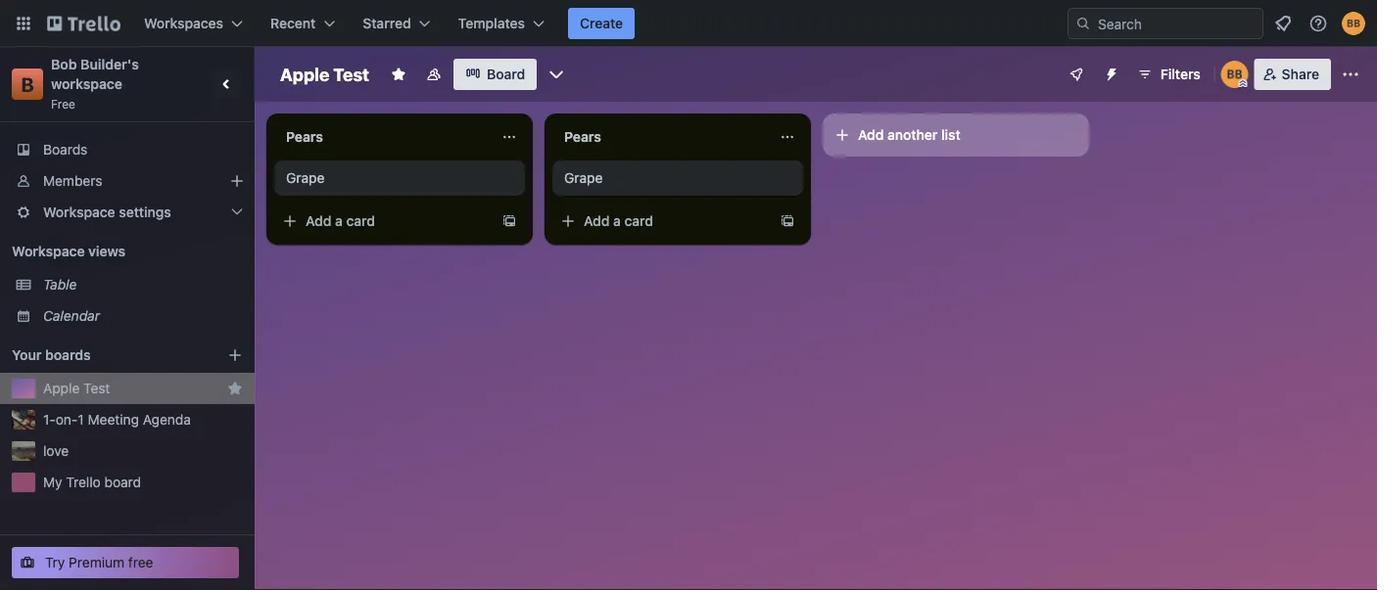 Task type: locate. For each thing, give the bounding box(es) containing it.
meeting
[[88, 412, 139, 428]]

add a card down pears text field at left top
[[306, 213, 375, 229]]

card down pears text field at left top
[[346, 213, 375, 229]]

grape
[[286, 170, 325, 186], [564, 170, 603, 186]]

this member is an admin of this board. image
[[1239, 79, 1248, 88]]

switch to… image
[[14, 14, 33, 33]]

0 vertical spatial workspace
[[43, 204, 115, 220]]

views
[[88, 243, 125, 260]]

1 add a card button from the left
[[274, 206, 494, 237]]

your boards
[[12, 347, 91, 364]]

1 horizontal spatial add a card button
[[553, 206, 772, 237]]

apple test up 1
[[43, 381, 110, 397]]

grape link down pears text box
[[564, 169, 792, 188]]

apple
[[280, 64, 329, 85], [43, 381, 80, 397]]

1 grape link from the left
[[286, 169, 513, 188]]

1-on-1 meeting agenda link
[[43, 411, 243, 430]]

pears down customize views icon
[[564, 129, 602, 145]]

card for pears text box
[[625, 213, 654, 229]]

templates
[[458, 15, 525, 31]]

add a card button down pears text field at left top
[[274, 206, 494, 237]]

table link
[[43, 275, 243, 295]]

grape down pears text field at left top
[[286, 170, 325, 186]]

card for pears text field at left top
[[346, 213, 375, 229]]

a for grape link corresponding to pears text field at left top
[[335, 213, 343, 229]]

on-
[[56, 412, 78, 428]]

workspace inside dropdown button
[[43, 204, 115, 220]]

1 horizontal spatial grape
[[564, 170, 603, 186]]

1 add a card from the left
[[306, 213, 375, 229]]

2 grape link from the left
[[564, 169, 792, 188]]

filters
[[1161, 66, 1201, 82]]

create button
[[568, 8, 635, 39]]

workspace for workspace settings
[[43, 204, 115, 220]]

agenda
[[143, 412, 191, 428]]

add a card for pears text box grape link
[[584, 213, 654, 229]]

apple test
[[280, 64, 369, 85], [43, 381, 110, 397]]

1 vertical spatial apple
[[43, 381, 80, 397]]

pears for pears text field at left top
[[286, 129, 323, 145]]

grape link down pears text field at left top
[[286, 169, 513, 188]]

test left star or unstar board icon
[[333, 64, 369, 85]]

1 a from the left
[[335, 213, 343, 229]]

star or unstar board image
[[391, 67, 407, 82]]

2 add a card button from the left
[[553, 206, 772, 237]]

apple down the recent dropdown button on the left top
[[280, 64, 329, 85]]

add a card button
[[274, 206, 494, 237], [553, 206, 772, 237]]

1 horizontal spatial test
[[333, 64, 369, 85]]

0 horizontal spatial add
[[306, 213, 332, 229]]

0 horizontal spatial card
[[346, 213, 375, 229]]

1 horizontal spatial a
[[613, 213, 621, 229]]

a
[[335, 213, 343, 229], [613, 213, 621, 229]]

0 horizontal spatial apple test
[[43, 381, 110, 397]]

1 horizontal spatial add a card
[[584, 213, 654, 229]]

card
[[346, 213, 375, 229], [625, 213, 654, 229]]

1 grape from the left
[[286, 170, 325, 186]]

apple test down the recent dropdown button on the left top
[[280, 64, 369, 85]]

workspace
[[51, 76, 122, 92]]

0 horizontal spatial a
[[335, 213, 343, 229]]

1 horizontal spatial add
[[584, 213, 610, 229]]

grape link
[[286, 169, 513, 188], [564, 169, 792, 188]]

b link
[[12, 69, 43, 100]]

workspace for workspace views
[[12, 243, 85, 260]]

try premium free button
[[12, 548, 239, 579]]

pears inside text box
[[564, 129, 602, 145]]

Board name text field
[[270, 59, 379, 90]]

0 horizontal spatial test
[[83, 381, 110, 397]]

love link
[[43, 442, 243, 461]]

automation image
[[1096, 59, 1124, 86]]

2 a from the left
[[613, 213, 621, 229]]

bob
[[51, 56, 77, 73]]

2 horizontal spatial add
[[858, 127, 884, 143]]

workspace views
[[12, 243, 125, 260]]

workspace down members
[[43, 204, 115, 220]]

share button
[[1255, 59, 1332, 90]]

apple test link
[[43, 379, 219, 399]]

filters button
[[1131, 59, 1207, 90]]

1 horizontal spatial grape link
[[564, 169, 792, 188]]

1 horizontal spatial card
[[625, 213, 654, 229]]

test down your boards with 4 items element in the left of the page
[[83, 381, 110, 397]]

add for add another list 'button'
[[858, 127, 884, 143]]

apple inside "apple test" text field
[[280, 64, 329, 85]]

1 horizontal spatial pears
[[564, 129, 602, 145]]

grape link for pears text box
[[564, 169, 792, 188]]

test
[[333, 64, 369, 85], [83, 381, 110, 397]]

add
[[858, 127, 884, 143], [306, 213, 332, 229], [584, 213, 610, 229]]

pears inside text field
[[286, 129, 323, 145]]

free
[[51, 97, 75, 111]]

add a card down pears text box
[[584, 213, 654, 229]]

a down pears text field at left top
[[335, 213, 343, 229]]

workspaces button
[[132, 8, 255, 39]]

back to home image
[[47, 8, 121, 39]]

1 vertical spatial workspace
[[12, 243, 85, 260]]

calendar link
[[43, 307, 243, 326]]

1 card from the left
[[346, 213, 375, 229]]

1-on-1 meeting agenda
[[43, 412, 191, 428]]

add another list button
[[823, 114, 1090, 157]]

0 vertical spatial apple
[[280, 64, 329, 85]]

0 horizontal spatial add a card button
[[274, 206, 494, 237]]

a down pears text box
[[613, 213, 621, 229]]

create
[[580, 15, 623, 31]]

trello
[[66, 475, 101, 491]]

love
[[43, 443, 69, 460]]

grape down pears text box
[[564, 170, 603, 186]]

0 horizontal spatial add a card
[[306, 213, 375, 229]]

0 horizontal spatial apple
[[43, 381, 80, 397]]

1-
[[43, 412, 56, 428]]

1 horizontal spatial apple
[[280, 64, 329, 85]]

bob builder (bobbuilder40) image
[[1342, 12, 1366, 35]]

add inside 'button'
[[858, 127, 884, 143]]

1 pears from the left
[[286, 129, 323, 145]]

2 grape from the left
[[564, 170, 603, 186]]

your
[[12, 347, 42, 364]]

0 vertical spatial apple test
[[280, 64, 369, 85]]

add a card
[[306, 213, 375, 229], [584, 213, 654, 229]]

2 add a card from the left
[[584, 213, 654, 229]]

0 vertical spatial test
[[333, 64, 369, 85]]

2 card from the left
[[625, 213, 654, 229]]

0 horizontal spatial pears
[[286, 129, 323, 145]]

0 horizontal spatial grape link
[[286, 169, 513, 188]]

add board image
[[227, 348, 243, 364]]

add a card button down pears text box
[[553, 206, 772, 237]]

Pears text field
[[553, 121, 768, 153]]

2 pears from the left
[[564, 129, 602, 145]]

Search field
[[1091, 9, 1263, 38]]

workspace up "table" on the top
[[12, 243, 85, 260]]

pears
[[286, 129, 323, 145], [564, 129, 602, 145]]

power ups image
[[1069, 67, 1084, 82]]

board
[[487, 66, 525, 82]]

b
[[21, 73, 34, 96]]

pears down "apple test" text field in the left top of the page
[[286, 129, 323, 145]]

workspaces
[[144, 15, 223, 31]]

workspace
[[43, 204, 115, 220], [12, 243, 85, 260]]

1 horizontal spatial apple test
[[280, 64, 369, 85]]

apple up on-
[[43, 381, 80, 397]]

0 horizontal spatial grape
[[286, 170, 325, 186]]

boards
[[45, 347, 91, 364]]

card down pears text box
[[625, 213, 654, 229]]



Task type: vqa. For each thing, say whether or not it's contained in the screenshot.
Customize views icon
yes



Task type: describe. For each thing, give the bounding box(es) containing it.
recent
[[270, 15, 316, 31]]

create from template… image
[[502, 214, 517, 229]]

a for pears text box grape link
[[613, 213, 621, 229]]

apple inside apple test link
[[43, 381, 80, 397]]

grape for pears text box
[[564, 170, 603, 186]]

search image
[[1076, 16, 1091, 31]]

board link
[[454, 59, 537, 90]]

bob builder's workspace link
[[51, 56, 143, 92]]

bob builder's workspace free
[[51, 56, 143, 111]]

add a card button for create from template… image
[[274, 206, 494, 237]]

boards link
[[0, 134, 255, 166]]

my
[[43, 475, 62, 491]]

add for create from template… image add a card button
[[306, 213, 332, 229]]

primary element
[[0, 0, 1378, 47]]

0 notifications image
[[1272, 12, 1295, 35]]

my trello board link
[[43, 473, 243, 493]]

1 vertical spatial apple test
[[43, 381, 110, 397]]

try premium free
[[45, 555, 153, 571]]

workspace visible image
[[426, 67, 442, 82]]

members
[[43, 173, 102, 189]]

calendar
[[43, 308, 100, 324]]

share
[[1282, 66, 1320, 82]]

my trello board
[[43, 475, 141, 491]]

your boards with 4 items element
[[12, 344, 198, 367]]

builder's
[[80, 56, 139, 73]]

free
[[128, 555, 153, 571]]

grape for pears text field at left top
[[286, 170, 325, 186]]

open information menu image
[[1309, 14, 1329, 33]]

grape link for pears text field at left top
[[286, 169, 513, 188]]

try
[[45, 555, 65, 571]]

boards
[[43, 142, 88, 158]]

bob builder (bobbuilder40) image
[[1221, 61, 1249, 88]]

apple test inside text field
[[280, 64, 369, 85]]

list
[[942, 127, 961, 143]]

workspace navigation collapse icon image
[[214, 71, 241, 98]]

create from template… image
[[780, 214, 796, 229]]

workspace settings button
[[0, 197, 255, 228]]

premium
[[69, 555, 125, 571]]

starred
[[363, 15, 411, 31]]

settings
[[119, 204, 171, 220]]

workspace settings
[[43, 204, 171, 220]]

templates button
[[446, 8, 557, 39]]

1 vertical spatial test
[[83, 381, 110, 397]]

add a card button for create from template… icon
[[553, 206, 772, 237]]

Pears text field
[[274, 121, 490, 153]]

recent button
[[259, 8, 347, 39]]

add another list
[[858, 127, 961, 143]]

test inside text field
[[333, 64, 369, 85]]

1
[[78, 412, 84, 428]]

starred icon image
[[227, 381, 243, 397]]

starred button
[[351, 8, 443, 39]]

members link
[[0, 166, 255, 197]]

add for create from template… icon add a card button
[[584, 213, 610, 229]]

board
[[104, 475, 141, 491]]

table
[[43, 277, 77, 293]]

customize views image
[[547, 65, 567, 84]]

another
[[888, 127, 938, 143]]

show menu image
[[1341, 65, 1361, 84]]

pears for pears text box
[[564, 129, 602, 145]]

add a card for grape link corresponding to pears text field at left top
[[306, 213, 375, 229]]



